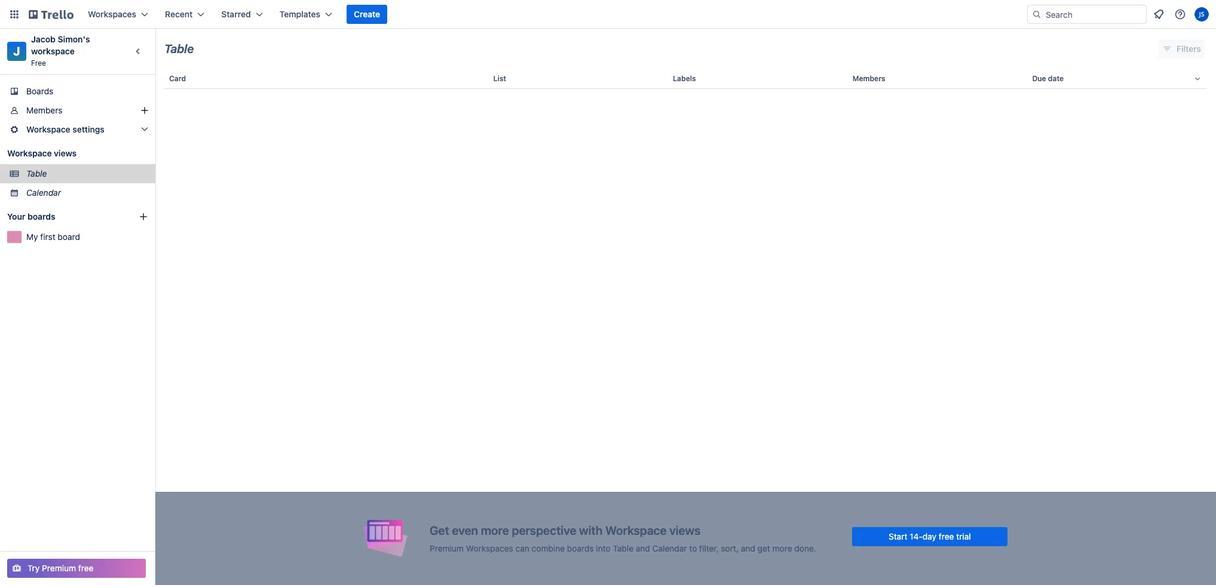Task type: describe. For each thing, give the bounding box(es) containing it.
views inside get even more perspective with workspace views premium workspaces can combine boards into table and calendar to filter, sort, and get more done.
[[669, 524, 701, 538]]

search image
[[1032, 10, 1042, 19]]

2 and from the left
[[741, 544, 755, 554]]

workspaces inside popup button
[[88, 9, 136, 19]]

jacob
[[31, 34, 56, 44]]

1 horizontal spatial more
[[773, 544, 792, 554]]

recent button
[[158, 5, 212, 24]]

jacob simon's workspace link
[[31, 34, 92, 56]]

with
[[579, 524, 603, 538]]

filters button
[[1159, 39, 1205, 59]]

sort,
[[721, 544, 739, 554]]

boards inside get even more perspective with workspace views premium workspaces can combine boards into table and calendar to filter, sort, and get more done.
[[567, 544, 594, 554]]

due date
[[1032, 74, 1064, 83]]

filters
[[1177, 44, 1201, 54]]

workspace inside get even more perspective with workspace views premium workspaces can combine boards into table and calendar to filter, sort, and get more done.
[[605, 524, 667, 538]]

due
[[1032, 74, 1046, 83]]

perspective
[[512, 524, 576, 538]]

start
[[889, 532, 908, 542]]

into
[[596, 544, 611, 554]]

14-
[[910, 532, 923, 542]]

workspace for workspace settings
[[26, 124, 70, 134]]

combine
[[532, 544, 565, 554]]

date
[[1048, 74, 1064, 83]]

starred button
[[214, 5, 270, 24]]

workspace
[[31, 46, 75, 56]]

day
[[923, 532, 937, 542]]

board
[[58, 232, 80, 242]]

1 horizontal spatial table
[[164, 42, 194, 56]]

list
[[493, 74, 506, 83]]

0 horizontal spatial table
[[26, 169, 47, 179]]

workspace navigation collapse icon image
[[130, 43, 147, 60]]

my first board link
[[26, 231, 148, 243]]

Search field
[[1042, 5, 1146, 23]]

primary element
[[0, 0, 1216, 29]]

my first board
[[26, 232, 80, 242]]

free inside button
[[78, 564, 94, 574]]

0 horizontal spatial boards
[[28, 212, 55, 222]]

boards
[[26, 86, 53, 96]]

j link
[[7, 42, 26, 61]]

back to home image
[[29, 5, 74, 24]]

jacob simon's workspace free
[[31, 34, 92, 68]]

create button
[[347, 5, 387, 24]]



Task type: vqa. For each thing, say whether or not it's contained in the screenshot.
"can"
yes



Task type: locate. For each thing, give the bounding box(es) containing it.
premium down get
[[430, 544, 464, 554]]

0 vertical spatial workspaces
[[88, 9, 136, 19]]

1 vertical spatial more
[[773, 544, 792, 554]]

table down "workspace views"
[[26, 169, 47, 179]]

free right try
[[78, 564, 94, 574]]

calendar up the 'your boards'
[[26, 188, 61, 198]]

members inside button
[[853, 74, 886, 83]]

workspaces inside get even more perspective with workspace views premium workspaces can combine boards into table and calendar to filter, sort, and get more done.
[[466, 544, 513, 554]]

starred
[[221, 9, 251, 19]]

1 horizontal spatial members
[[853, 74, 886, 83]]

0 horizontal spatial premium
[[42, 564, 76, 574]]

0 horizontal spatial members
[[26, 105, 62, 115]]

row inside table
[[164, 65, 1207, 93]]

start 14-day free trial
[[889, 532, 971, 542]]

workspace for workspace views
[[7, 148, 52, 158]]

boards down with
[[567, 544, 594, 554]]

Table text field
[[164, 38, 194, 60]]

1 horizontal spatial workspaces
[[466, 544, 513, 554]]

simon's
[[58, 34, 90, 44]]

j
[[13, 44, 20, 58]]

workspaces button
[[81, 5, 155, 24]]

get
[[430, 524, 449, 538]]

0 horizontal spatial calendar
[[26, 188, 61, 198]]

and left get
[[741, 544, 755, 554]]

1 horizontal spatial free
[[939, 532, 954, 542]]

free
[[939, 532, 954, 542], [78, 564, 94, 574]]

labels button
[[668, 65, 848, 93]]

members
[[853, 74, 886, 83], [26, 105, 62, 115]]

try
[[27, 564, 40, 574]]

jacob simon (jacobsimon16) image
[[1195, 7, 1209, 22]]

trial
[[956, 532, 971, 542]]

to
[[689, 544, 697, 554]]

row containing card
[[164, 65, 1207, 93]]

2 vertical spatial table
[[613, 544, 634, 554]]

0 notifications image
[[1152, 7, 1166, 22]]

your boards
[[7, 212, 55, 222]]

workspaces up simon's
[[88, 9, 136, 19]]

workspaces down even
[[466, 544, 513, 554]]

more right even
[[481, 524, 509, 538]]

calendar link
[[26, 187, 148, 199]]

workspace up into on the bottom of the page
[[605, 524, 667, 538]]

list button
[[489, 65, 668, 93]]

get
[[758, 544, 770, 554]]

0 horizontal spatial free
[[78, 564, 94, 574]]

filter,
[[699, 544, 719, 554]]

calendar
[[26, 188, 61, 198], [652, 544, 687, 554]]

table containing card
[[155, 65, 1216, 586]]

0 vertical spatial boards
[[28, 212, 55, 222]]

workspace inside workspace settings dropdown button
[[26, 124, 70, 134]]

workspace
[[26, 124, 70, 134], [7, 148, 52, 158], [605, 524, 667, 538]]

0 horizontal spatial more
[[481, 524, 509, 538]]

more right get
[[773, 544, 792, 554]]

workspaces
[[88, 9, 136, 19], [466, 544, 513, 554]]

1 vertical spatial boards
[[567, 544, 594, 554]]

2 horizontal spatial table
[[613, 544, 634, 554]]

1 and from the left
[[636, 544, 650, 554]]

card button
[[164, 65, 489, 93]]

your boards with 1 items element
[[7, 210, 121, 224]]

and
[[636, 544, 650, 554], [741, 544, 755, 554]]

premium inside get even more perspective with workspace views premium workspaces can combine boards into table and calendar to filter, sort, and get more done.
[[430, 544, 464, 554]]

1 horizontal spatial and
[[741, 544, 755, 554]]

first
[[40, 232, 55, 242]]

add board image
[[139, 212, 148, 222]]

your
[[7, 212, 25, 222]]

0 vertical spatial premium
[[430, 544, 464, 554]]

premium inside button
[[42, 564, 76, 574]]

1 horizontal spatial calendar
[[652, 544, 687, 554]]

1 vertical spatial members
[[26, 105, 62, 115]]

boards up first
[[28, 212, 55, 222]]

workspace up "workspace views"
[[26, 124, 70, 134]]

boards
[[28, 212, 55, 222], [567, 544, 594, 554]]

table
[[155, 65, 1216, 586]]

workspace down workspace settings
[[7, 148, 52, 158]]

0 vertical spatial table
[[164, 42, 194, 56]]

1 horizontal spatial views
[[669, 524, 701, 538]]

due date button
[[1028, 65, 1207, 93]]

start 14-day free trial link
[[852, 527, 1008, 547]]

0 horizontal spatial views
[[54, 148, 77, 158]]

0 vertical spatial members
[[853, 74, 886, 83]]

done.
[[795, 544, 816, 554]]

views up to
[[669, 524, 701, 538]]

even
[[452, 524, 478, 538]]

0 vertical spatial calendar
[[26, 188, 61, 198]]

members button
[[848, 65, 1028, 93]]

0 horizontal spatial and
[[636, 544, 650, 554]]

1 vertical spatial table
[[26, 169, 47, 179]]

more
[[481, 524, 509, 538], [773, 544, 792, 554]]

and right into on the bottom of the page
[[636, 544, 650, 554]]

table
[[164, 42, 194, 56], [26, 169, 47, 179], [613, 544, 634, 554]]

can
[[516, 544, 529, 554]]

labels
[[673, 74, 696, 83]]

views
[[54, 148, 77, 158], [669, 524, 701, 538]]

workspace views
[[7, 148, 77, 158]]

table link
[[26, 168, 148, 180]]

calendar left to
[[652, 544, 687, 554]]

free
[[31, 59, 46, 68]]

1 vertical spatial calendar
[[652, 544, 687, 554]]

workspace settings
[[26, 124, 104, 134]]

1 vertical spatial views
[[669, 524, 701, 538]]

0 horizontal spatial workspaces
[[88, 9, 136, 19]]

members link
[[0, 101, 155, 120]]

my
[[26, 232, 38, 242]]

0 vertical spatial views
[[54, 148, 77, 158]]

create
[[354, 9, 380, 19]]

1 vertical spatial workspaces
[[466, 544, 513, 554]]

1 vertical spatial workspace
[[7, 148, 52, 158]]

table inside get even more perspective with workspace views premium workspaces can combine boards into table and calendar to filter, sort, and get more done.
[[613, 544, 634, 554]]

get even more perspective with workspace views premium workspaces can combine boards into table and calendar to filter, sort, and get more done.
[[430, 524, 816, 554]]

1 vertical spatial free
[[78, 564, 94, 574]]

1 vertical spatial premium
[[42, 564, 76, 574]]

templates button
[[272, 5, 339, 24]]

templates
[[280, 9, 320, 19]]

recent
[[165, 9, 193, 19]]

views down workspace settings
[[54, 148, 77, 158]]

table right into on the bottom of the page
[[613, 544, 634, 554]]

0 vertical spatial free
[[939, 532, 954, 542]]

settings
[[73, 124, 104, 134]]

free right day
[[939, 532, 954, 542]]

premium
[[430, 544, 464, 554], [42, 564, 76, 574]]

boards link
[[0, 82, 155, 101]]

try premium free button
[[7, 559, 146, 579]]

0 vertical spatial workspace
[[26, 124, 70, 134]]

1 horizontal spatial boards
[[567, 544, 594, 554]]

2 vertical spatial workspace
[[605, 524, 667, 538]]

try premium free
[[27, 564, 94, 574]]

calendar inside get even more perspective with workspace views premium workspaces can combine boards into table and calendar to filter, sort, and get more done.
[[652, 544, 687, 554]]

premium right try
[[42, 564, 76, 574]]

workspace settings button
[[0, 120, 155, 139]]

card
[[169, 74, 186, 83]]

row
[[164, 65, 1207, 93]]

1 horizontal spatial premium
[[430, 544, 464, 554]]

0 vertical spatial more
[[481, 524, 509, 538]]

open information menu image
[[1174, 8, 1186, 20]]

table up card
[[164, 42, 194, 56]]



